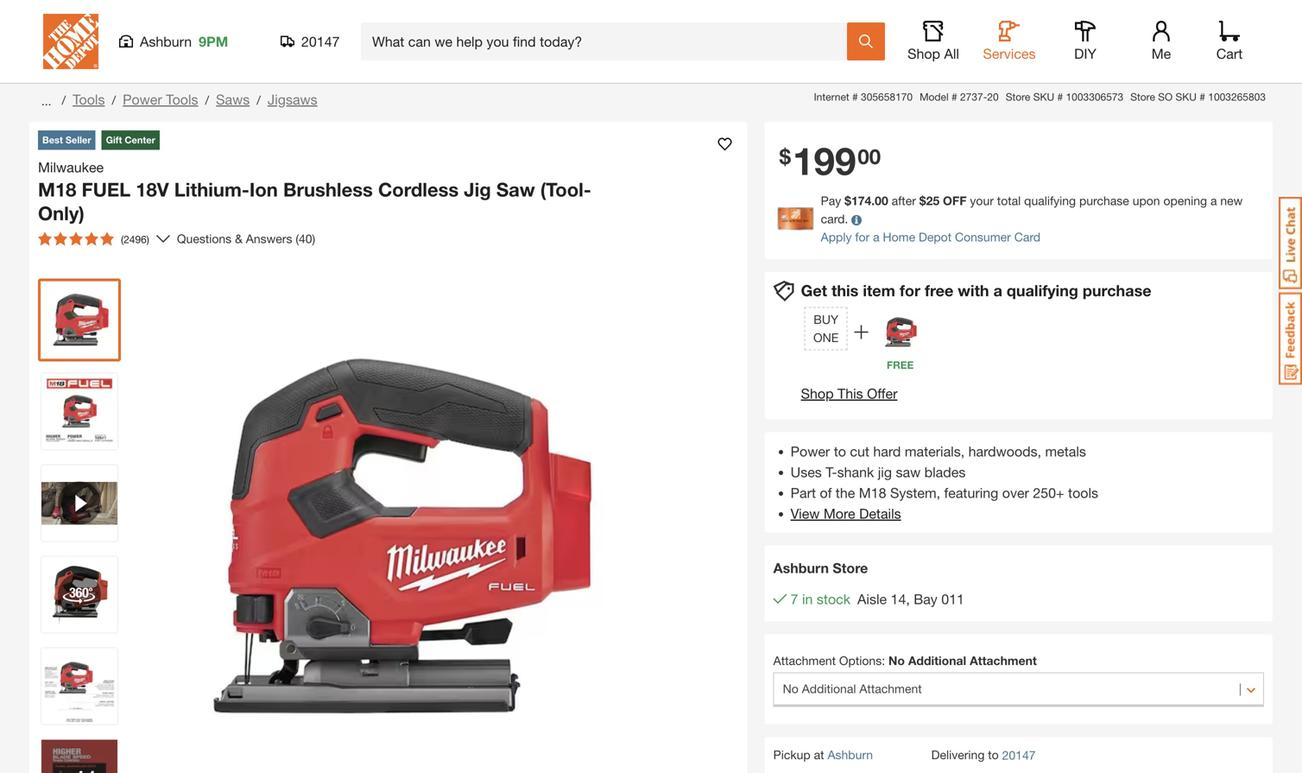 Task type: describe. For each thing, give the bounding box(es) containing it.
ashburn 9pm
[[140, 33, 228, 50]]

250+
[[1034, 485, 1065, 501]]

the home depot logo image
[[43, 14, 98, 69]]

(40)
[[296, 232, 315, 246]]

305658170
[[861, 91, 913, 103]]

m18 inside power to cut hard materials, hardwoods, metals uses t-shank jig saw blades part of the m18 system, featuring over 250+ tools view more details
[[860, 485, 887, 501]]

0 horizontal spatial store
[[833, 560, 869, 576]]

3 # from the left
[[1058, 91, 1064, 103]]

power to cut hard materials, hardwoods, metals uses t-shank jig saw blades part of the m18 system, featuring over 250+ tools view more details
[[791, 443, 1099, 522]]

to for cut
[[834, 443, 847, 460]]

promotion image image
[[879, 311, 922, 354]]

ion
[[250, 178, 278, 201]]

7
[[791, 591, 799, 607]]

What can we help you find today? search field
[[372, 23, 847, 60]]

model
[[920, 91, 949, 103]]

2737-
[[961, 91, 988, 103]]

cart link
[[1211, 21, 1249, 62]]

power tools link
[[123, 91, 198, 108]]

questions & answers (40)
[[177, 232, 315, 246]]

no additional attachment
[[783, 682, 923, 696]]

me button
[[1134, 21, 1190, 62]]

m18 inside milwaukee m18 fuel 18v lithium-ion brushless cordless jig saw (tool- only)
[[38, 178, 76, 201]]

0 horizontal spatial for
[[856, 230, 870, 244]]

so
[[1159, 91, 1173, 103]]

hardwoods,
[[969, 443, 1042, 460]]

(tool-
[[541, 178, 592, 201]]

milwaukee link
[[38, 157, 111, 178]]

with
[[958, 281, 990, 300]]

2 horizontal spatial $
[[920, 193, 927, 208]]

...
[[41, 94, 51, 108]]

card.
[[821, 212, 849, 226]]

consumer
[[956, 230, 1012, 244]]

after
[[892, 193, 917, 208]]

0 horizontal spatial attachment
[[774, 654, 836, 668]]

20147 link
[[1003, 746, 1036, 764]]

011
[[942, 591, 965, 607]]

9pm
[[199, 33, 228, 50]]

milwaukee jigsaws 2737 20 a0.2 image
[[41, 648, 118, 724]]

pickup
[[774, 748, 811, 762]]

milwaukee jigsaws 2737 20 40.1 image
[[41, 374, 118, 450]]

no additional attachment button
[[774, 673, 1265, 707]]

fuel
[[82, 178, 131, 201]]

... / tools / power tools / saws / jigsaws
[[38, 91, 318, 108]]

1 sku from the left
[[1034, 91, 1055, 103]]

shop all
[[908, 45, 960, 62]]

apply for a home depot consumer card
[[821, 230, 1041, 244]]

your
[[971, 193, 994, 208]]

only)
[[38, 202, 84, 225]]

jigsaws
[[268, 91, 318, 108]]

additional inside button
[[802, 682, 857, 696]]

all
[[945, 45, 960, 62]]

1 vertical spatial a
[[874, 230, 880, 244]]

milwaukee jigsaws 2737 20 64.0 image
[[41, 282, 118, 358]]

apply
[[821, 230, 852, 244]]

brushless
[[283, 178, 373, 201]]

$ 199 00
[[780, 138, 881, 183]]

lithium-
[[174, 178, 250, 201]]

tools link
[[73, 91, 105, 108]]

14,
[[891, 591, 910, 607]]

upon
[[1133, 193, 1161, 208]]

qualifying inside "your total qualifying purchase upon opening a new card."
[[1025, 193, 1077, 208]]

delivering to 20147
[[932, 748, 1036, 762]]

featuring
[[945, 485, 999, 501]]

this
[[832, 281, 859, 300]]

shop for shop this offer
[[802, 385, 834, 402]]

1 tools from the left
[[73, 91, 105, 108]]

20147 inside delivering to 20147
[[1003, 748, 1036, 762]]

(2496) button
[[31, 225, 156, 253]]

shop this offer
[[802, 385, 898, 402]]

pay
[[821, 193, 842, 208]]

ashburn for ashburn 9pm
[[140, 33, 192, 50]]

7 in stock
[[791, 591, 851, 607]]

new
[[1221, 193, 1244, 208]]

system,
[[891, 485, 941, 501]]

tools
[[1069, 485, 1099, 501]]

seller
[[66, 134, 91, 146]]

free
[[925, 281, 954, 300]]

power inside power to cut hard materials, hardwoods, metals uses t-shank jig saw blades part of the m18 system, featuring over 250+ tools view more details
[[791, 443, 831, 460]]

1 vertical spatial qualifying
[[1007, 281, 1079, 300]]

ashburn store
[[774, 560, 869, 576]]

aisle 14, bay 011
[[858, 591, 965, 607]]

this
[[838, 385, 864, 402]]

item
[[863, 281, 896, 300]]

internet
[[814, 91, 850, 103]]

milwaukee jigsaws 2737 20 1d.3 image
[[41, 740, 118, 773]]

1003265803
[[1209, 91, 1267, 103]]

1 / from the left
[[62, 93, 66, 107]]

cordless
[[378, 178, 459, 201]]

2 / from the left
[[112, 93, 116, 107]]

2 horizontal spatial store
[[1131, 91, 1156, 103]]



Task type: locate. For each thing, give the bounding box(es) containing it.
qualifying
[[1025, 193, 1077, 208], [1007, 281, 1079, 300]]

shop
[[908, 45, 941, 62], [802, 385, 834, 402]]

details
[[860, 505, 902, 522]]

apply now image
[[778, 208, 821, 230]]

20
[[988, 91, 999, 103]]

offer
[[868, 385, 898, 402]]

1 vertical spatial shop
[[802, 385, 834, 402]]

a for upon
[[1211, 193, 1218, 208]]

ashburn right at
[[828, 748, 874, 762]]

0 vertical spatial power
[[123, 91, 162, 108]]

0 horizontal spatial additional
[[802, 682, 857, 696]]

get this item for free with a qualifying purchase
[[802, 281, 1152, 300]]

#
[[853, 91, 859, 103], [952, 91, 958, 103], [1058, 91, 1064, 103], [1200, 91, 1206, 103]]

ashburn for ashburn store
[[774, 560, 829, 576]]

a left home
[[874, 230, 880, 244]]

0 vertical spatial a
[[1211, 193, 1218, 208]]

# left 2737-
[[952, 91, 958, 103]]

# left 1003306573
[[1058, 91, 1064, 103]]

4 / from the left
[[257, 93, 261, 107]]

0 vertical spatial additional
[[909, 654, 967, 668]]

power inside ... / tools / power tools / saws / jigsaws
[[123, 91, 162, 108]]

1 vertical spatial m18
[[860, 485, 887, 501]]

no
[[889, 654, 905, 668], [783, 682, 799, 696]]

to left 20147 link
[[989, 748, 999, 762]]

uses
[[791, 464, 822, 480]]

internet # 305658170 model # 2737-20 store sku # 1003306573 store so sku # 1003265803
[[814, 91, 1267, 103]]

of
[[820, 485, 832, 501]]

buy
[[814, 312, 839, 327]]

m18 up details
[[860, 485, 887, 501]]

jig
[[878, 464, 893, 480]]

ashburn up the in
[[774, 560, 829, 576]]

a left new
[[1211, 193, 1218, 208]]

shop inside button
[[908, 45, 941, 62]]

2 vertical spatial a
[[994, 281, 1003, 300]]

0 horizontal spatial to
[[834, 443, 847, 460]]

tools
[[73, 91, 105, 108], [166, 91, 198, 108]]

a for free
[[994, 281, 1003, 300]]

2 horizontal spatial a
[[1211, 193, 1218, 208]]

ashburn left 9pm
[[140, 33, 192, 50]]

1 horizontal spatial attachment
[[860, 682, 923, 696]]

services button
[[982, 21, 1038, 62]]

2 horizontal spatial attachment
[[970, 654, 1038, 668]]

no up pickup
[[783, 682, 799, 696]]

20147 inside button
[[302, 33, 340, 50]]

ashburn
[[140, 33, 192, 50], [774, 560, 829, 576], [828, 748, 874, 762]]

for
[[856, 230, 870, 244], [900, 281, 921, 300]]

1 vertical spatial to
[[989, 748, 999, 762]]

1 horizontal spatial a
[[994, 281, 1003, 300]]

0 vertical spatial m18
[[38, 178, 76, 201]]

live chat image
[[1280, 197, 1303, 289]]

1 horizontal spatial 20147
[[1003, 748, 1036, 762]]

attachment
[[774, 654, 836, 668], [970, 654, 1038, 668], [860, 682, 923, 696]]

1 horizontal spatial power
[[791, 443, 831, 460]]

questions
[[177, 232, 232, 246]]

(2496)
[[121, 233, 149, 245]]

center
[[125, 134, 155, 146]]

1 horizontal spatial store
[[1006, 91, 1031, 103]]

saw
[[896, 464, 921, 480]]

view more details link
[[791, 505, 902, 522]]

1 horizontal spatial additional
[[909, 654, 967, 668]]

1 horizontal spatial to
[[989, 748, 999, 762]]

0 horizontal spatial 20147
[[302, 33, 340, 50]]

to inside power to cut hard materials, hardwoods, metals uses t-shank jig saw blades part of the m18 system, featuring over 250+ tools view more details
[[834, 443, 847, 460]]

attachment up no additional attachment
[[774, 654, 836, 668]]

sku
[[1034, 91, 1055, 103], [1176, 91, 1197, 103]]

saw
[[497, 178, 535, 201]]

buy one
[[814, 312, 839, 345]]

diy button
[[1058, 21, 1114, 62]]

no right :
[[889, 654, 905, 668]]

total
[[998, 193, 1022, 208]]

0 vertical spatial 20147
[[302, 33, 340, 50]]

0 vertical spatial to
[[834, 443, 847, 460]]

home
[[883, 230, 916, 244]]

1 horizontal spatial m18
[[860, 485, 887, 501]]

(2496) link
[[31, 225, 170, 253]]

apply for a home depot consumer card link
[[821, 230, 1041, 244]]

info image
[[852, 215, 862, 225]]

0 vertical spatial ashburn
[[140, 33, 192, 50]]

shop for shop all
[[908, 45, 941, 62]]

delivering
[[932, 748, 985, 762]]

purchase inside "your total qualifying purchase upon opening a new card."
[[1080, 193, 1130, 208]]

shop left this
[[802, 385, 834, 402]]

3 / from the left
[[205, 93, 209, 107]]

milwaukee m18 fuel 18v lithium-ion brushless cordless jig saw (tool- only)
[[38, 159, 592, 225]]

1 horizontal spatial tools
[[166, 91, 198, 108]]

qualifying right total
[[1025, 193, 1077, 208]]

jig
[[464, 178, 491, 201]]

4 # from the left
[[1200, 91, 1206, 103]]

saws
[[216, 91, 250, 108]]

jigsaws link
[[268, 91, 318, 108]]

cart
[[1217, 45, 1244, 62]]

$ inside $ 199 00
[[780, 144, 791, 168]]

1 vertical spatial for
[[900, 281, 921, 300]]

to
[[834, 443, 847, 460], [989, 748, 999, 762]]

0 horizontal spatial no
[[783, 682, 799, 696]]

to inside delivering to 20147
[[989, 748, 999, 762]]

shop left all
[[908, 45, 941, 62]]

best
[[42, 134, 63, 146]]

a right "with"
[[994, 281, 1003, 300]]

1 # from the left
[[853, 91, 859, 103]]

pay $ 174.00 after $ 25 off
[[821, 193, 967, 208]]

attachment down :
[[860, 682, 923, 696]]

me
[[1152, 45, 1172, 62]]

to for 20147
[[989, 748, 999, 762]]

attachment up no additional attachment button
[[970, 654, 1038, 668]]

174.00
[[852, 193, 889, 208]]

m18 up only)
[[38, 178, 76, 201]]

sku right so
[[1176, 91, 1197, 103]]

hard
[[874, 443, 901, 460]]

store right 20
[[1006, 91, 1031, 103]]

25
[[927, 193, 940, 208]]

# right internet
[[853, 91, 859, 103]]

199
[[793, 138, 857, 183]]

2 sku from the left
[[1176, 91, 1197, 103]]

1 horizontal spatial shop
[[908, 45, 941, 62]]

no inside button
[[783, 682, 799, 696]]

for left free on the top right of page
[[900, 281, 921, 300]]

$
[[780, 144, 791, 168], [845, 193, 852, 208], [920, 193, 927, 208]]

6253956842001 image
[[41, 465, 118, 541]]

tools left saws link
[[166, 91, 198, 108]]

feedback link image
[[1280, 292, 1303, 385]]

1 horizontal spatial for
[[900, 281, 921, 300]]

milwaukee
[[38, 159, 104, 175]]

1 vertical spatial 20147
[[1003, 748, 1036, 762]]

gift
[[106, 134, 122, 146]]

get
[[802, 281, 828, 300]]

0 vertical spatial no
[[889, 654, 905, 668]]

in
[[803, 591, 813, 607]]

20147 right delivering
[[1003, 748, 1036, 762]]

one
[[814, 330, 839, 345]]

/ right saws
[[257, 93, 261, 107]]

$ left 199 on the top of page
[[780, 144, 791, 168]]

0 vertical spatial qualifying
[[1025, 193, 1077, 208]]

store left so
[[1131, 91, 1156, 103]]

opening
[[1164, 193, 1208, 208]]

/ right tools link
[[112, 93, 116, 107]]

1 horizontal spatial no
[[889, 654, 905, 668]]

bay
[[914, 591, 938, 607]]

20147 up the jigsaws link
[[302, 33, 340, 50]]

a inside "your total qualifying purchase upon opening a new card."
[[1211, 193, 1218, 208]]

0 vertical spatial shop
[[908, 45, 941, 62]]

depot
[[919, 230, 952, 244]]

qualifying down card
[[1007, 281, 1079, 300]]

aisle
[[858, 591, 887, 607]]

power up uses at the bottom right of the page
[[791, 443, 831, 460]]

305658170_s02 image
[[41, 557, 118, 633]]

20147 button
[[281, 33, 340, 50]]

2 vertical spatial ashburn
[[828, 748, 874, 762]]

shop all button
[[906, 21, 962, 62]]

card
[[1015, 230, 1041, 244]]

0 horizontal spatial m18
[[38, 178, 76, 201]]

1 vertical spatial no
[[783, 682, 799, 696]]

to left cut on the right of page
[[834, 443, 847, 460]]

free
[[887, 359, 914, 371]]

view
[[791, 505, 820, 522]]

00
[[858, 144, 881, 168]]

/ left saws
[[205, 93, 209, 107]]

1 horizontal spatial $
[[845, 193, 852, 208]]

diy
[[1075, 45, 1097, 62]]

cut
[[851, 443, 870, 460]]

gift center
[[106, 134, 155, 146]]

1 vertical spatial additional
[[802, 682, 857, 696]]

/
[[62, 93, 66, 107], [112, 93, 116, 107], [205, 93, 209, 107], [257, 93, 261, 107]]

# left 1003265803
[[1200, 91, 1206, 103]]

power up center
[[123, 91, 162, 108]]

attachment inside button
[[860, 682, 923, 696]]

:
[[882, 654, 886, 668]]

... button
[[38, 89, 55, 113]]

blades
[[925, 464, 966, 480]]

2 tools from the left
[[166, 91, 198, 108]]

1003306573
[[1067, 91, 1124, 103]]

metals
[[1046, 443, 1087, 460]]

0 horizontal spatial a
[[874, 230, 880, 244]]

0 horizontal spatial shop
[[802, 385, 834, 402]]

/ right ...
[[62, 93, 66, 107]]

services
[[984, 45, 1036, 62]]

0 horizontal spatial $
[[780, 144, 791, 168]]

0 horizontal spatial power
[[123, 91, 162, 108]]

2 # from the left
[[952, 91, 958, 103]]

1 vertical spatial ashburn
[[774, 560, 829, 576]]

additional down options at the bottom
[[802, 682, 857, 696]]

0 vertical spatial purchase
[[1080, 193, 1130, 208]]

sku right 20
[[1034, 91, 1055, 103]]

for down "info" icon
[[856, 230, 870, 244]]

1 vertical spatial purchase
[[1083, 281, 1152, 300]]

1 vertical spatial power
[[791, 443, 831, 460]]

1 horizontal spatial sku
[[1176, 91, 1197, 103]]

0 horizontal spatial sku
[[1034, 91, 1055, 103]]

5 stars image
[[38, 232, 114, 246]]

store up the stock
[[833, 560, 869, 576]]

tools up "seller"
[[73, 91, 105, 108]]

$ right the after at right
[[920, 193, 927, 208]]

$ right pay
[[845, 193, 852, 208]]

saws link
[[216, 91, 250, 108]]

0 vertical spatial for
[[856, 230, 870, 244]]

additional right :
[[909, 654, 967, 668]]

materials,
[[905, 443, 965, 460]]

0 horizontal spatial tools
[[73, 91, 105, 108]]

part
[[791, 485, 816, 501]]



Task type: vqa. For each thing, say whether or not it's contained in the screenshot.
Power to the top
yes



